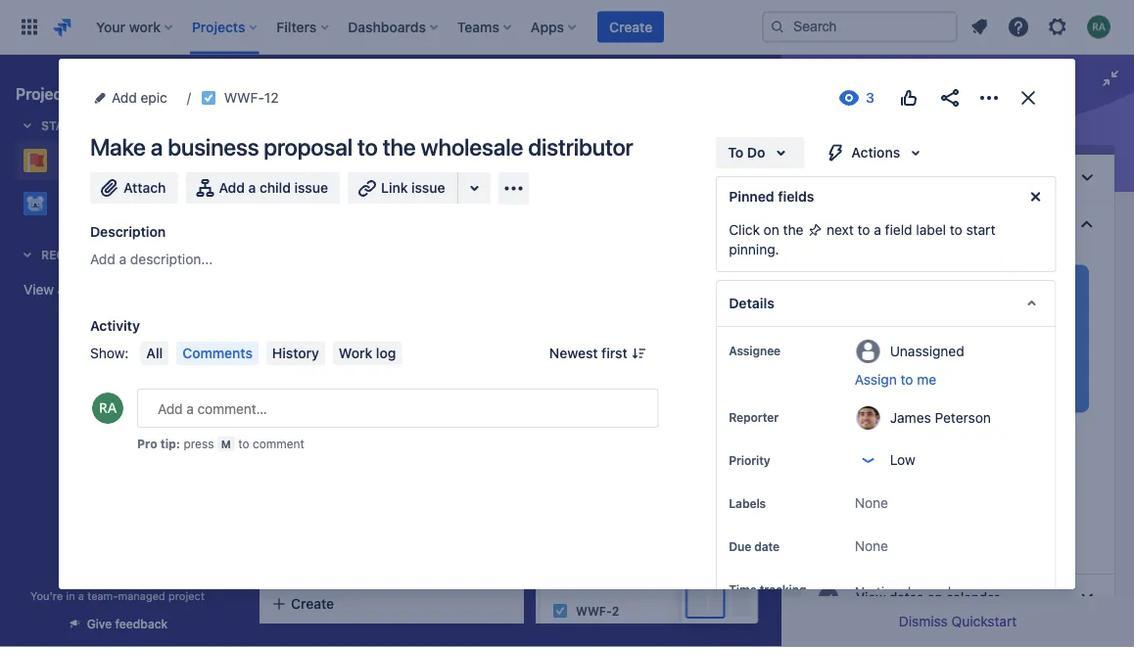 Task type: vqa. For each thing, say whether or not it's contained in the screenshot.
configurations
no



Task type: describe. For each thing, give the bounding box(es) containing it.
wwf-2
[[576, 604, 619, 618]]

easily,
[[827, 465, 866, 481]]

all button
[[140, 342, 169, 365]]

click on the
[[728, 222, 807, 238]]

due date pin to top. only you can see pinned fields. image
[[783, 539, 799, 554]]

wwf-5
[[300, 620, 343, 634]]

team-
[[87, 590, 118, 602]]

guide me
[[838, 525, 900, 541]]

01
[[296, 591, 309, 604]]

newest first button
[[538, 342, 659, 365]]

1 horizontal spatial make
[[276, 333, 310, 349]]

to left start
[[949, 222, 962, 238]]

29 february 2024 image
[[556, 425, 572, 441]]

to right m on the bottom left of page
[[238, 437, 249, 451]]

list inside dropdown button
[[959, 216, 977, 232]]

wholesale inside dialog
[[421, 133, 523, 161]]

projects
[[16, 85, 76, 103]]

label
[[916, 222, 946, 238]]

low
[[890, 452, 915, 468]]

link issue button
[[348, 172, 459, 204]]

close image
[[1017, 86, 1040, 110]]

brainstorm
[[276, 431, 345, 447]]

timeline link
[[534, 114, 597, 149]]

1 vertical spatial and
[[1027, 446, 1051, 462]]

recent
[[41, 248, 89, 262]]

29
[[572, 427, 586, 439]]

tip:
[[160, 437, 180, 451]]

comments
[[182, 345, 253, 361]]

sample
[[146, 195, 193, 212]]

list
[[410, 123, 433, 139]]

mar
[[312, 591, 337, 604]]

Search field
[[762, 11, 958, 43]]

newest first image
[[632, 346, 647, 361]]

no time logged
[[854, 584, 951, 600]]

wwf-12 for bottommost the wwf-12 link
[[300, 381, 349, 395]]

add a description...
[[90, 251, 213, 267]]

with
[[929, 216, 956, 232]]

to right next
[[857, 222, 870, 238]]

click
[[728, 222, 760, 238]]

minimize image
[[1099, 67, 1123, 90]]

unassigned
[[890, 343, 964, 359]]

epic
[[141, 90, 167, 106]]

timeline
[[538, 123, 593, 139]]

in
[[66, 590, 75, 602]]

a left work
[[314, 333, 321, 349]]

the up task icon
[[276, 352, 297, 368]]

date
[[754, 540, 779, 553]]

dismiss quickstart link
[[899, 614, 1017, 630]]

primary element
[[12, 0, 762, 54]]

proposal inside dialog
[[264, 133, 353, 161]]

a down "description"
[[119, 251, 126, 267]]

view
[[877, 426, 905, 442]]

add epic
[[112, 90, 167, 106]]

labels pin to top. only you can see pinned fields. image
[[770, 496, 785, 511]]

to
[[728, 144, 743, 161]]

29 feb
[[572, 427, 610, 439]]

1 vertical spatial business
[[325, 333, 381, 349]]

issues link
[[740, 114, 789, 149]]

wwf- for bottommost the wwf-12 link
[[300, 381, 336, 395]]

copy link to issue image
[[275, 89, 290, 105]]

none for labels
[[854, 495, 888, 511]]

pinned
[[728, 189, 774, 205]]

projects
[[75, 282, 127, 298]]

add for add a description...
[[90, 251, 115, 267]]

none for due date
[[854, 538, 888, 554]]

Search board text field
[[261, 173, 409, 201]]

you're
[[30, 590, 63, 602]]

make a business proposal to the wholesale distributor inside dialog
[[90, 133, 633, 161]]

Add a comment… field
[[137, 389, 659, 428]]

feb
[[589, 427, 610, 439]]

james peterson image
[[482, 494, 505, 517]]

0 vertical spatial weary
[[59, 152, 100, 168]]

priority pin to top. only you can see pinned fields. image
[[774, 453, 790, 468]]

actions image
[[978, 86, 1001, 110]]

pages link
[[677, 114, 724, 149]]

your
[[875, 446, 903, 462]]

forms
[[617, 123, 657, 139]]

menu bar inside make a business proposal to the wholesale distributor dialog
[[137, 342, 406, 365]]

actions button
[[812, 137, 939, 168]]

forms link
[[613, 114, 661, 149]]

you're
[[1034, 465, 1074, 481]]

view all projects
[[24, 282, 127, 298]]

attach button
[[90, 172, 178, 204]]

wwf- for wwf-2 link
[[576, 604, 612, 618]]

first
[[602, 345, 628, 361]]

dismiss quickstart
[[899, 614, 1017, 630]]

history button
[[266, 342, 325, 365]]

share image
[[938, 86, 962, 110]]

nov
[[590, 575, 614, 588]]

add epic button
[[90, 86, 173, 110]]

list inside the list view helps you manage and update your work items quickly and easily, just like the spreadsheets you're familiar with.
[[855, 426, 873, 442]]

history
[[272, 345, 319, 361]]

make inside make a business proposal to the wholesale distributor dialog
[[90, 133, 146, 161]]

child
[[260, 180, 291, 196]]

go to market sample link
[[16, 184, 212, 223]]

work log button
[[333, 342, 402, 365]]

12 for bottommost the wwf-12 link
[[336, 381, 349, 395]]

get
[[856, 216, 878, 232]]

hide message image
[[1024, 185, 1047, 209]]

go
[[59, 195, 77, 212]]

summary
[[263, 123, 324, 139]]

view
[[24, 282, 54, 298]]

to right go
[[81, 195, 94, 212]]

accessories
[[349, 431, 425, 447]]

weary wear fashion link
[[16, 141, 212, 180]]

highest image
[[737, 455, 752, 470]]

give
[[87, 618, 112, 631]]

time tracking
[[728, 583, 806, 597]]

create button inside primary element
[[598, 11, 664, 43]]

pro tip: press m to comment
[[137, 437, 304, 451]]

wwf-12 link inside make a business proposal to the wholesale distributor dialog
[[224, 86, 279, 110]]

james
[[890, 409, 931, 426]]

1 vertical spatial wear
[[668, 333, 701, 349]]

list link
[[406, 114, 437, 149]]

details element
[[716, 280, 1056, 327]]

30
[[572, 575, 587, 588]]

0 horizontal spatial me
[[880, 525, 900, 541]]

link
[[381, 180, 408, 196]]



Task type: locate. For each thing, give the bounding box(es) containing it.
2 none from the top
[[854, 538, 888, 554]]

wwf- right task icon
[[300, 381, 336, 395]]

all
[[146, 345, 163, 361]]

quickstart left close image
[[907, 102, 1009, 129]]

design left first
[[552, 333, 596, 349]]

priority
[[728, 454, 770, 467]]

0 horizontal spatial business
[[168, 133, 259, 161]]

progress bar
[[801, 145, 1115, 155]]

pinned fields
[[728, 189, 814, 205]]

issue right link
[[412, 180, 445, 196]]

tracking
[[759, 583, 806, 597]]

business inside make a business proposal to the wholesale distributor dialog
[[168, 133, 259, 161]]

1 horizontal spatial weary
[[624, 333, 664, 349]]

board
[[348, 123, 386, 139]]

the
[[383, 133, 416, 161], [783, 222, 803, 238], [600, 333, 620, 349], [276, 352, 297, 368], [921, 465, 941, 481]]

project
[[168, 590, 205, 602]]

1 vertical spatial add
[[219, 180, 245, 196]]

12 down work
[[336, 381, 349, 395]]

2 horizontal spatial task image
[[552, 603, 568, 619]]

list
[[959, 216, 977, 232], [855, 426, 873, 442]]

spreadsheets
[[945, 465, 1031, 481]]

the
[[827, 426, 851, 442]]

get started with list
[[856, 216, 977, 232]]

make a business proposal to the wholesale distributor dialog
[[59, 59, 1076, 647]]

0 horizontal spatial weary
[[59, 152, 100, 168]]

1 horizontal spatial me
[[917, 372, 936, 388]]

2 vertical spatial add
[[90, 251, 115, 267]]

wwf-12 inside make a business proposal to the wholesale distributor dialog
[[224, 90, 279, 106]]

1 horizontal spatial business
[[325, 333, 381, 349]]

guide me button
[[827, 518, 912, 549]]

list up update on the right bottom
[[855, 426, 873, 442]]

attach
[[123, 180, 166, 196]]

wwf- left copy link to issue icon
[[224, 90, 264, 106]]

business
[[168, 133, 259, 161], [325, 333, 381, 349]]

reporter pin to top. only you can see pinned fields. image
[[782, 409, 798, 425]]

add inside button
[[219, 180, 245, 196]]

1 vertical spatial create button
[[260, 587, 524, 622]]

issue inside link issue "button"
[[412, 180, 445, 196]]

0 horizontal spatial distributor
[[367, 352, 432, 368]]

task image
[[201, 90, 216, 106], [552, 603, 568, 619], [276, 619, 292, 635]]

due date
[[728, 540, 779, 553]]

tab list containing board
[[247, 114, 789, 149]]

labels
[[728, 497, 766, 510]]

task image for wwf-2
[[552, 603, 568, 619]]

0 horizontal spatial design
[[552, 333, 596, 349]]

1 vertical spatial make a business proposal to the wholesale distributor
[[276, 333, 456, 368]]

product
[[552, 509, 602, 525]]

1 vertical spatial 12
[[336, 381, 349, 395]]

next to a field label to start pinning.
[[728, 222, 995, 258]]

add for add a child issue
[[219, 180, 245, 196]]

press
[[184, 437, 214, 451]]

wwf- down 30 nov
[[576, 604, 612, 618]]

and up you're at the bottom
[[1027, 446, 1051, 462]]

0 vertical spatial wholesale
[[421, 133, 523, 161]]

1 vertical spatial wwf-12 link
[[300, 380, 349, 396]]

0 vertical spatial add
[[112, 90, 137, 106]]

update
[[827, 446, 871, 462]]

29 february 2024 image
[[556, 425, 572, 441]]

add a child issue button
[[186, 172, 340, 204]]

1 horizontal spatial distributor
[[528, 133, 633, 161]]

2 issue from the left
[[412, 180, 445, 196]]

ruby anderson image
[[460, 171, 492, 203]]

low image
[[488, 380, 503, 396]]

summary link
[[259, 114, 328, 149]]

0 vertical spatial proposal
[[264, 133, 353, 161]]

1 horizontal spatial wwf-12 link
[[300, 380, 349, 396]]

a left child
[[248, 180, 256, 196]]

brainstorm accessories
[[276, 431, 425, 447]]

0 vertical spatial list
[[959, 216, 977, 232]]

0 vertical spatial quickstart
[[907, 102, 1009, 129]]

make up task icon
[[276, 333, 310, 349]]

assignee pin to top. only you can see pinned fields. image
[[784, 343, 800, 359]]

medium high image
[[737, 603, 752, 619]]

description...
[[130, 251, 213, 267]]

1 horizontal spatial proposal
[[385, 333, 440, 349]]

product listing design silos
[[552, 509, 730, 525]]

make a business proposal to the wholesale distributor up search board text field
[[90, 133, 633, 161]]

wear up attach button
[[103, 152, 137, 168]]

james peterson
[[890, 409, 991, 426]]

1 horizontal spatial create button
[[598, 11, 664, 43]]

weary wear fashion
[[59, 152, 190, 168]]

wear
[[103, 152, 137, 168], [668, 333, 701, 349]]

jira image
[[51, 15, 74, 39], [51, 15, 74, 39]]

none
[[854, 495, 888, 511], [854, 538, 888, 554]]

activity
[[90, 318, 140, 334]]

0 vertical spatial create button
[[598, 11, 664, 43]]

0 vertical spatial create
[[609, 19, 653, 35]]

1 vertical spatial list
[[855, 426, 873, 442]]

pro
[[137, 437, 157, 451]]

work
[[339, 345, 372, 361]]

items
[[941, 446, 975, 462]]

profile image of ruby anderson image
[[92, 393, 123, 424]]

task image for wwf-5
[[276, 619, 292, 635]]

0 vertical spatial business
[[168, 133, 259, 161]]

comment
[[253, 437, 304, 451]]

none up guide me
[[854, 495, 888, 511]]

quickly
[[979, 446, 1023, 462]]

1 vertical spatial proposal
[[385, 333, 440, 349]]

menu bar containing all
[[137, 342, 406, 365]]

a inside next to a field label to start pinning.
[[874, 222, 881, 238]]

1 vertical spatial make
[[276, 333, 310, 349]]

0 vertical spatial wwf-12
[[224, 90, 279, 106]]

0 horizontal spatial make
[[90, 133, 146, 161]]

a right in
[[78, 590, 84, 602]]

logged
[[907, 584, 951, 600]]

assign to me button
[[854, 370, 1035, 390]]

wwf- down the 01 mar
[[300, 620, 336, 634]]

create banner
[[0, 0, 1134, 55]]

1 horizontal spatial list
[[959, 216, 977, 232]]

to right assign
[[900, 372, 913, 388]]

0 horizontal spatial create
[[291, 596, 334, 612]]

silos
[[699, 509, 730, 525]]

0 horizontal spatial list
[[855, 426, 873, 442]]

a
[[151, 133, 163, 161], [248, 180, 256, 196], [874, 222, 881, 238], [119, 251, 126, 267], [314, 333, 321, 349], [78, 590, 84, 602]]

and right manage
[[1028, 426, 1051, 442]]

me right guide
[[880, 525, 900, 541]]

1 vertical spatial me
[[880, 525, 900, 541]]

0 horizontal spatial wwf-12
[[224, 90, 279, 106]]

create button
[[598, 11, 664, 43], [260, 587, 524, 622]]

make a business proposal to the wholesale distributor up add a comment… field
[[276, 333, 456, 368]]

task image
[[276, 380, 292, 396]]

wear left site
[[668, 333, 701, 349]]

1 vertical spatial weary
[[624, 333, 664, 349]]

to inside button
[[900, 372, 913, 388]]

0 vertical spatial design
[[552, 333, 596, 349]]

fashion
[[140, 152, 190, 168]]

0 horizontal spatial task image
[[201, 90, 216, 106]]

description
[[90, 224, 166, 240]]

1 none from the top
[[854, 495, 888, 511]]

business right history
[[325, 333, 381, 349]]

the down work
[[921, 465, 941, 481]]

next
[[826, 222, 853, 238]]

time
[[728, 583, 756, 597]]

to do
[[728, 144, 765, 161]]

helps
[[909, 426, 943, 442]]

tab list
[[247, 114, 789, 149]]

james peterson image
[[486, 171, 517, 203]]

wwf-12 link up summary
[[224, 86, 279, 110]]

0 vertical spatial wear
[[103, 152, 137, 168]]

distributor up add a comment… field
[[367, 352, 432, 368]]

create
[[609, 19, 653, 35], [291, 596, 334, 612]]

the up link
[[383, 133, 416, 161]]

0 horizontal spatial wear
[[103, 152, 137, 168]]

wwf-12 link right task icon
[[300, 380, 349, 396]]

dismiss
[[899, 614, 948, 630]]

wwf- for the wwf-12 link in the make a business proposal to the wholesale distributor dialog
[[224, 90, 264, 106]]

0 vertical spatial make
[[90, 133, 146, 161]]

1 horizontal spatial wear
[[668, 333, 701, 349]]

show:
[[90, 345, 129, 361]]

quickstart right dismiss
[[952, 614, 1017, 630]]

0 vertical spatial distributor
[[528, 133, 633, 161]]

create inside primary element
[[609, 19, 653, 35]]

vote options: no one has voted for this issue yet. image
[[897, 86, 921, 110]]

0 horizontal spatial 12
[[264, 90, 279, 106]]

1 horizontal spatial 12
[[336, 381, 349, 395]]

01 march 2024 image
[[280, 590, 296, 605], [280, 590, 296, 605]]

1 vertical spatial design
[[652, 509, 696, 525]]

the right on
[[783, 222, 803, 238]]

1 horizontal spatial task image
[[276, 619, 292, 635]]

collapse starred projects image
[[16, 114, 39, 137]]

give feedback
[[87, 618, 168, 631]]

0 horizontal spatial wwf-12 link
[[224, 86, 279, 110]]

1 vertical spatial wwf-12
[[300, 381, 349, 395]]

actions
[[851, 144, 900, 161]]

1 vertical spatial wholesale
[[300, 352, 363, 368]]

the list view helps you manage and update your work items quickly and easily, just like the spreadsheets you're familiar with.
[[827, 426, 1074, 501]]

wwf- inside make a business proposal to the wholesale distributor dialog
[[224, 90, 264, 106]]

12 for the wwf-12 link in the make a business proposal to the wholesale distributor dialog
[[264, 90, 279, 106]]

and
[[1028, 426, 1051, 442], [1027, 446, 1051, 462]]

distributor inside make a business proposal to the wholesale distributor dialog
[[528, 133, 633, 161]]

to right log
[[443, 333, 456, 349]]

on
[[763, 222, 779, 238]]

lowest image
[[460, 619, 476, 635]]

site
[[704, 333, 727, 349]]

distributor up add people "image"
[[528, 133, 633, 161]]

get started with list button
[[801, 201, 1115, 247]]

proposal right work
[[385, 333, 440, 349]]

1 issue from the left
[[294, 180, 328, 196]]

add app image
[[502, 177, 526, 200]]

add left child
[[219, 180, 245, 196]]

add up projects
[[90, 251, 115, 267]]

30 nov
[[572, 575, 614, 588]]

listing
[[606, 509, 648, 525]]

the left newest first icon
[[600, 333, 620, 349]]

quickstart
[[907, 102, 1009, 129], [952, 614, 1017, 630]]

a left field
[[874, 222, 881, 238]]

0 vertical spatial me
[[917, 372, 936, 388]]

like
[[896, 465, 917, 481]]

assignee
[[728, 344, 780, 358]]

a inside button
[[248, 180, 256, 196]]

0 vertical spatial wwf-12 link
[[224, 86, 279, 110]]

work log
[[339, 345, 396, 361]]

12 up summary
[[264, 90, 279, 106]]

0 vertical spatial none
[[854, 495, 888, 511]]

1 vertical spatial quickstart
[[952, 614, 1017, 630]]

wwf-12 up summary
[[224, 90, 279, 106]]

1 vertical spatial none
[[854, 538, 888, 554]]

task image left wwf-2 link
[[552, 603, 568, 619]]

to up search board text field
[[357, 133, 378, 161]]

0 vertical spatial make a business proposal to the wholesale distributor
[[90, 133, 633, 161]]

menu bar
[[137, 342, 406, 365]]

assign
[[854, 372, 897, 388]]

add a child issue
[[219, 180, 328, 196]]

start
[[966, 222, 995, 238]]

no
[[854, 584, 872, 600]]

task image left wwf-5 link
[[276, 619, 292, 635]]

comments button
[[177, 342, 259, 365]]

issue right child
[[294, 180, 328, 196]]

add inside 'dropdown button'
[[112, 90, 137, 106]]

collapse recent projects image
[[16, 243, 39, 266]]

add people image
[[529, 175, 552, 199]]

proposal
[[264, 133, 353, 161], [385, 333, 440, 349]]

a up attach
[[151, 133, 163, 161]]

wwf-12 for the wwf-12 link in the make a business proposal to the wholesale distributor dialog
[[224, 90, 279, 106]]

task image right "epic"
[[201, 90, 216, 106]]

starred
[[41, 119, 96, 132]]

managed
[[118, 590, 165, 602]]

make up attach button
[[90, 133, 146, 161]]

1 horizontal spatial wwf-12
[[300, 381, 349, 395]]

checked image
[[817, 212, 840, 236]]

business up add a child issue button
[[168, 133, 259, 161]]

wwf-12 right task icon
[[300, 381, 349, 395]]

none up no
[[854, 538, 888, 554]]

the inside the list view helps you manage and update your work items quickly and easily, just like the spreadsheets you're familiar with.
[[921, 465, 941, 481]]

wwf- for wwf-5 link
[[300, 620, 336, 634]]

12 inside make a business proposal to the wholesale distributor dialog
[[264, 90, 279, 106]]

0 horizontal spatial wholesale
[[300, 352, 363, 368]]

with.
[[877, 485, 907, 501]]

work
[[906, 446, 937, 462]]

make a business proposal to the wholesale distributor
[[90, 133, 633, 161], [276, 333, 456, 368]]

proposal up search board text field
[[264, 133, 353, 161]]

weary
[[59, 152, 100, 168], [624, 333, 664, 349]]

30 november 2023 image
[[556, 574, 572, 590], [556, 574, 572, 590]]

me inside make a business proposal to the wholesale distributor dialog
[[917, 372, 936, 388]]

0 horizontal spatial create button
[[260, 587, 524, 622]]

1 horizontal spatial issue
[[412, 180, 445, 196]]

link web pages and more image
[[463, 176, 486, 200]]

0 horizontal spatial issue
[[294, 180, 328, 196]]

me
[[917, 372, 936, 388], [880, 525, 900, 541]]

feedback
[[115, 618, 168, 631]]

list right with
[[959, 216, 977, 232]]

add for add epic
[[112, 90, 137, 106]]

1 horizontal spatial design
[[652, 509, 696, 525]]

issues
[[744, 123, 785, 139]]

search image
[[770, 19, 786, 35]]

0 horizontal spatial proposal
[[264, 133, 353, 161]]

1 vertical spatial create
[[291, 596, 334, 612]]

1 horizontal spatial create
[[609, 19, 653, 35]]

issue inside add a child issue button
[[294, 180, 328, 196]]

0 vertical spatial 12
[[264, 90, 279, 106]]

1 vertical spatial distributor
[[367, 352, 432, 368]]

details
[[728, 295, 774, 311]]

time tracking pin to top. only you can see pinned fields. image
[[810, 582, 826, 598]]

issue
[[294, 180, 328, 196], [412, 180, 445, 196]]

time
[[876, 584, 904, 600]]

design left silos
[[652, 509, 696, 525]]

due
[[728, 540, 751, 553]]

1 horizontal spatial wholesale
[[421, 133, 523, 161]]

add left "epic"
[[112, 90, 137, 106]]

0 vertical spatial and
[[1028, 426, 1051, 442]]

me down unassigned at the bottom right
[[917, 372, 936, 388]]



